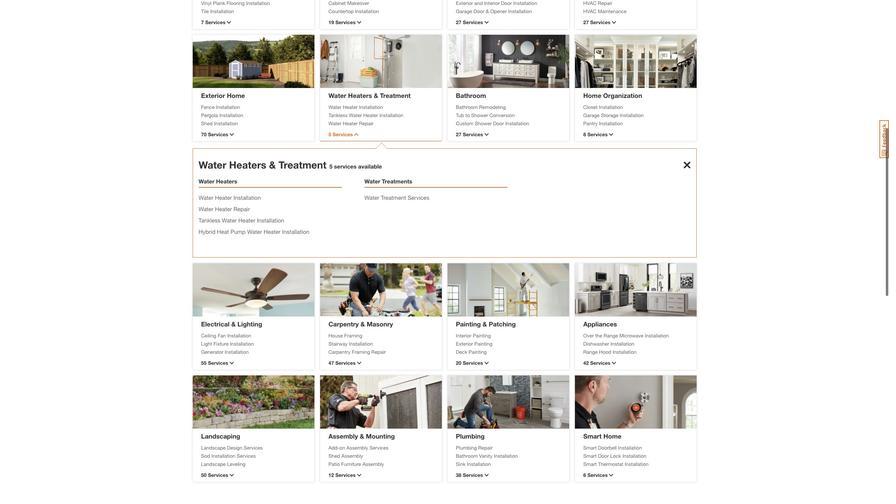 Task type: describe. For each thing, give the bounding box(es) containing it.
house framing stairway installation carpentry framing repair
[[329, 333, 386, 355]]

sod
[[201, 453, 210, 459]]

0 horizontal spatial water heaters & treatment link
[[199, 159, 327, 171]]

1 vertical spatial shower
[[475, 120, 492, 126]]

hood
[[599, 349, 612, 355]]

water treatment services
[[365, 194, 430, 201]]

water heater installation link for water heater repair
[[199, 194, 261, 201]]

tub to shower conversion link
[[456, 111, 561, 119]]

services for 50 services button
[[208, 472, 228, 478]]

services down treatments at the top left
[[408, 194, 430, 201]]

20 services
[[456, 360, 483, 366]]

lighting
[[238, 320, 262, 328]]

pump
[[231, 228, 246, 235]]

ceiling fan installation light fixture installation generator installation
[[201, 333, 254, 355]]

water heaters & treatment
[[329, 91, 411, 99]]

range hood installation link
[[584, 348, 689, 356]]

exterior painting link
[[456, 340, 561, 348]]

deck painting link
[[456, 348, 561, 356]]

50 services
[[201, 472, 228, 478]]

12
[[329, 472, 334, 478]]

3 smart from the top
[[584, 453, 597, 459]]

services for 6 services button
[[588, 472, 608, 478]]

carpentry & masonry link
[[329, 320, 393, 328]]

1 vertical spatial range
[[584, 349, 598, 355]]

0 vertical spatial shower
[[472, 112, 488, 118]]

bathroom vanity installation link
[[456, 452, 561, 460]]

ceiling
[[201, 333, 216, 339]]

water heater installation link for tankless water heater installation
[[329, 103, 433, 111]]

carpentry & masonry
[[329, 320, 393, 328]]

garage door & opener installation
[[456, 8, 532, 14]]

countertop
[[329, 8, 354, 14]]

services up sod installation services "link"
[[244, 445, 263, 451]]

installation inside house framing stairway installation carpentry framing repair
[[349, 341, 373, 347]]

door inside 'smart doorbell installation smart door lock installation smart thermostat installation'
[[598, 453, 609, 459]]

deck
[[456, 349, 468, 355]]

smart home link
[[584, 432, 622, 440]]

2 vertical spatial treatment
[[381, 194, 406, 201]]

7
[[201, 19, 204, 25]]

pantry
[[584, 120, 598, 126]]

services for 20 services button
[[463, 360, 483, 366]]

home organization
[[584, 91, 643, 99]]

interior painting link
[[456, 332, 561, 339]]

47 services
[[329, 360, 356, 366]]

27 services down "custom"
[[456, 131, 483, 137]]

fence installation link
[[201, 103, 306, 111]]

20
[[456, 360, 462, 366]]

electrical & lighting link
[[201, 320, 262, 328]]

0 vertical spatial garage
[[456, 8, 473, 14]]

painting & patching
[[456, 320, 516, 328]]

smart home
[[584, 432, 622, 440]]

garage inside closet installation garage storage installation pantry installation
[[584, 112, 600, 118]]

door inside bathroom remodeling tub to shower conversion custom shower door installation
[[493, 120, 504, 126]]

services for 27 services button under custom shower door installation link
[[463, 131, 483, 137]]

tankless water heater installation
[[199, 217, 284, 224]]

landscape design services sod installation services landscape leveling
[[201, 445, 263, 467]]

1 horizontal spatial home
[[584, 91, 602, 99]]

tub
[[456, 112, 464, 118]]

0 vertical spatial water heater repair link
[[329, 120, 433, 127]]

5 inside button
[[329, 131, 331, 137]]

5 services button
[[329, 131, 433, 138]]

0 horizontal spatial water heater repair link
[[199, 206, 250, 212]]

19 services button
[[329, 18, 433, 26]]

appliances
[[584, 320, 617, 328]]

19
[[329, 19, 334, 25]]

to
[[466, 112, 470, 118]]

organization
[[604, 91, 643, 99]]

27 services button for maintenance
[[584, 18, 689, 26]]

services for 12 services button
[[336, 472, 356, 478]]

microwave
[[620, 333, 644, 339]]

6 services button
[[584, 472, 689, 479]]

smart door lock installation link
[[584, 452, 689, 460]]

8 services
[[584, 131, 608, 137]]

generator installation link
[[201, 348, 306, 356]]

services for 70 services button
[[208, 131, 228, 137]]

50 services button
[[201, 472, 306, 479]]

2 landscape from the top
[[201, 461, 226, 467]]

bathroom remodeling tub to shower conversion custom shower door installation
[[456, 104, 530, 126]]

smart doorbell installation link
[[584, 444, 689, 452]]

available
[[358, 163, 382, 170]]

feedback link image
[[880, 120, 890, 158]]

water heaters & treatment 5 services available
[[199, 159, 382, 171]]

ceiling fan installation link
[[201, 332, 306, 339]]

services for 27 services button associated with maintenance
[[591, 19, 611, 25]]

bathroom inside plumbing repair bathroom vanity installation sink installation
[[456, 453, 478, 459]]

dishwasher installation link
[[584, 340, 689, 348]]

27 services for hvac
[[584, 19, 611, 25]]

1 vertical spatial framing
[[352, 349, 370, 355]]

add-
[[329, 445, 340, 451]]

landscape design services link
[[201, 444, 306, 452]]

sod installation services link
[[201, 452, 306, 460]]

stairway installation link
[[329, 340, 433, 348]]

repair inside plumbing repair bathroom vanity installation sink installation
[[479, 445, 493, 451]]

services
[[334, 163, 357, 170]]

4 smart from the top
[[584, 461, 597, 467]]

0 vertical spatial framing
[[344, 333, 363, 339]]

hvac maintenance
[[584, 8, 627, 14]]

services for '19 services' button
[[336, 19, 356, 25]]

water heaters
[[199, 178, 237, 185]]

light
[[201, 341, 212, 347]]

1 landscape from the top
[[201, 445, 226, 451]]

installation inside "link"
[[355, 8, 379, 14]]

treatment for water heaters & treatment
[[380, 91, 411, 99]]

exterior home
[[201, 91, 245, 99]]

70 services
[[201, 131, 228, 137]]

house framing link
[[329, 332, 433, 339]]

shed assembly link
[[329, 452, 433, 460]]

27 services for garage
[[456, 19, 483, 25]]

assembly & mounting link
[[329, 432, 395, 440]]

bathroom remodeling link
[[456, 103, 561, 111]]

doorbell
[[598, 445, 617, 451]]

countertop installation
[[329, 8, 379, 14]]

garage storage installation link
[[584, 111, 689, 119]]

bathroom link
[[456, 91, 486, 99]]

27 services button down custom shower door installation link
[[456, 131, 561, 138]]

5 inside water heaters & treatment 5 services available
[[330, 163, 333, 170]]

design
[[227, 445, 243, 451]]

services for 7 services button
[[205, 19, 226, 25]]

generator
[[201, 349, 223, 355]]

pantry installation link
[[584, 120, 689, 127]]

smart doorbell installation smart door lock installation smart thermostat installation
[[584, 445, 649, 467]]

47 services button
[[329, 359, 433, 367]]

hvac
[[584, 8, 597, 14]]

vanity
[[480, 453, 493, 459]]

0 horizontal spatial door
[[474, 8, 485, 14]]

repair up 'tankless water heater installation' on the left of page
[[234, 206, 250, 212]]



Task type: vqa. For each thing, say whether or not it's contained in the screenshot.


Task type: locate. For each thing, give the bounding box(es) containing it.
0 vertical spatial shed
[[201, 120, 213, 126]]

heaters up the water heater installation tankless water heater installation water heater repair
[[348, 91, 372, 99]]

1 horizontal spatial range
[[604, 333, 618, 339]]

0 horizontal spatial exterior
[[201, 91, 225, 99]]

2 carpentry from the top
[[329, 349, 351, 355]]

repair inside the water heater installation tankless water heater installation water heater repair
[[359, 120, 374, 126]]

closet installation link
[[584, 103, 689, 111]]

assembly down shed assembly link
[[363, 461, 384, 467]]

exterior home link
[[201, 91, 245, 99]]

services right '8'
[[588, 131, 608, 137]]

carpentry up house
[[329, 320, 359, 328]]

plumbing up vanity at the right of page
[[456, 432, 485, 440]]

1 vertical spatial treatment
[[279, 159, 327, 171]]

services down 'hvac maintenance'
[[591, 19, 611, 25]]

27 services down the hvac
[[584, 19, 611, 25]]

home for smart home
[[604, 432, 622, 440]]

0 vertical spatial door
[[474, 8, 485, 14]]

shed
[[201, 120, 213, 126], [329, 453, 340, 459]]

garage up pantry
[[584, 112, 600, 118]]

door down conversion on the top of the page
[[493, 120, 504, 126]]

home
[[227, 91, 245, 99], [584, 91, 602, 99], [604, 432, 622, 440]]

water heaters & treatment link down 70 services button
[[199, 159, 327, 171]]

closet installation garage storage installation pantry installation
[[584, 104, 644, 126]]

services for 42 services button
[[591, 360, 611, 366]]

27 for garage door & opener installation
[[456, 19, 462, 25]]

opener
[[491, 8, 507, 14]]

5 services
[[329, 131, 353, 137]]

home up closet
[[584, 91, 602, 99]]

8 services button
[[584, 131, 689, 138]]

services down hood
[[591, 360, 611, 366]]

services up landscape leveling link
[[237, 453, 256, 459]]

services up shed assembly link
[[370, 445, 389, 451]]

70
[[201, 131, 207, 137]]

treatments
[[382, 178, 413, 185]]

3 bathroom from the top
[[456, 453, 478, 459]]

landscape up 50 services on the left
[[201, 461, 226, 467]]

27 services button down hvac maintenance 'link'
[[584, 18, 689, 26]]

services for 5 services button
[[333, 131, 353, 137]]

0 vertical spatial tankless
[[329, 112, 348, 118]]

storage
[[601, 112, 619, 118]]

1 carpentry from the top
[[329, 320, 359, 328]]

add-on assembly services shed assembly patio furniture assembly
[[329, 445, 389, 467]]

1 vertical spatial plumbing
[[456, 445, 477, 451]]

close drawer image
[[684, 162, 691, 169]]

1 vertical spatial carpentry
[[329, 349, 351, 355]]

0 vertical spatial 5
[[329, 131, 331, 137]]

services for 27 services button related to door
[[463, 19, 483, 25]]

door left opener
[[474, 8, 485, 14]]

1 vertical spatial garage
[[584, 112, 600, 118]]

assembly up on
[[329, 432, 358, 440]]

closet
[[584, 104, 598, 110]]

installation inside bathroom remodeling tub to shower conversion custom shower door installation
[[506, 120, 530, 126]]

heaters for water heaters & treatment
[[348, 91, 372, 99]]

0 vertical spatial water heaters & treatment link
[[329, 91, 411, 99]]

2 smart from the top
[[584, 445, 597, 451]]

tile installation link
[[201, 7, 306, 15]]

plumbing inside plumbing repair bathroom vanity installation sink installation
[[456, 445, 477, 451]]

1 horizontal spatial water heater installation link
[[329, 103, 433, 111]]

1 vertical spatial landscape
[[201, 461, 226, 467]]

patio
[[329, 461, 340, 467]]

1 vertical spatial tankless water heater installation link
[[199, 217, 284, 224]]

exterior inside interior painting exterior painting deck painting
[[456, 341, 473, 347]]

1 bathroom from the top
[[456, 91, 486, 99]]

landscape leveling link
[[201, 460, 306, 468]]

hybrid heat pump water heater installation link
[[199, 228, 310, 235]]

home up fence installation link on the top left of page
[[227, 91, 245, 99]]

tankless water heater installation link up pump
[[199, 217, 284, 224]]

1 vertical spatial water heater installation link
[[199, 194, 261, 201]]

water heater repair link up 5 services button
[[329, 120, 433, 127]]

1 vertical spatial tankless
[[199, 217, 221, 224]]

shower right "custom"
[[475, 120, 492, 126]]

0 horizontal spatial range
[[584, 349, 598, 355]]

landscaping link
[[201, 432, 240, 440]]

painting & patching link
[[456, 320, 516, 328]]

over
[[584, 333, 594, 339]]

2 vertical spatial heaters
[[216, 178, 237, 185]]

27 for hvac maintenance
[[584, 19, 589, 25]]

services inside add-on assembly services shed assembly patio furniture assembly
[[370, 445, 389, 451]]

5
[[329, 131, 331, 137], [330, 163, 333, 170]]

water heater repair
[[199, 206, 250, 212]]

water heater installation link
[[329, 103, 433, 111], [199, 194, 261, 201]]

0 horizontal spatial garage
[[456, 8, 473, 14]]

services for 55 services button
[[208, 360, 228, 366]]

repair down the stairway installation link
[[372, 349, 386, 355]]

interior painting exterior painting deck painting
[[456, 333, 493, 355]]

0 horizontal spatial tankless
[[199, 217, 221, 224]]

1 vertical spatial door
[[493, 120, 504, 126]]

0 vertical spatial tankless water heater installation link
[[329, 111, 433, 119]]

electrical & lighting
[[201, 320, 262, 328]]

repair up 5 services button
[[359, 120, 374, 126]]

assembly up furniture
[[342, 453, 363, 459]]

2 bathroom from the top
[[456, 104, 478, 110]]

0 vertical spatial bathroom
[[456, 91, 486, 99]]

services for 8 services button
[[588, 131, 608, 137]]

services right '20'
[[463, 360, 483, 366]]

tankless inside the water heater installation tankless water heater installation water heater repair
[[329, 112, 348, 118]]

27 services down garage door & opener installation
[[456, 19, 483, 25]]

installation inside landscape design services sod installation services landscape leveling
[[212, 453, 236, 459]]

1 vertical spatial bathroom
[[456, 104, 478, 110]]

1 horizontal spatial shed
[[329, 453, 340, 459]]

27 services button down garage door & opener installation link
[[456, 18, 561, 26]]

services for the 47 services button
[[336, 360, 356, 366]]

2 vertical spatial bathroom
[[456, 453, 478, 459]]

services right 47
[[336, 360, 356, 366]]

exterior up fence
[[201, 91, 225, 99]]

carpentry down "stairway"
[[329, 349, 351, 355]]

bathroom inside bathroom remodeling tub to shower conversion custom shower door installation
[[456, 104, 478, 110]]

patio furniture assembly link
[[329, 460, 433, 468]]

heat
[[217, 228, 229, 235]]

services right 6
[[588, 472, 608, 478]]

water heater installation tankless water heater installation water heater repair
[[329, 104, 404, 126]]

hvac maintenance link
[[584, 7, 689, 15]]

services down the water heater installation tankless water heater installation water heater repair
[[333, 131, 353, 137]]

tankless
[[329, 112, 348, 118], [199, 217, 221, 224]]

plumbing for plumbing
[[456, 432, 485, 440]]

installation
[[210, 8, 234, 14], [355, 8, 379, 14], [509, 8, 532, 14], [216, 104, 240, 110], [359, 104, 383, 110], [599, 104, 623, 110], [219, 112, 243, 118], [380, 112, 404, 118], [620, 112, 644, 118], [214, 120, 238, 126], [506, 120, 530, 126], [599, 120, 623, 126], [234, 194, 261, 201], [257, 217, 284, 224], [282, 228, 310, 235], [227, 333, 251, 339], [645, 333, 669, 339], [230, 341, 254, 347], [349, 341, 373, 347], [611, 341, 635, 347], [225, 349, 249, 355], [613, 349, 637, 355], [619, 445, 642, 451], [212, 453, 236, 459], [494, 453, 518, 459], [623, 453, 647, 459], [467, 461, 491, 467], [625, 461, 649, 467]]

stairway
[[329, 341, 348, 347]]

appliances link
[[584, 320, 617, 328]]

hybrid heat pump water heater installation
[[199, 228, 310, 235]]

framing down carpentry & masonry
[[344, 333, 363, 339]]

shower right to
[[472, 112, 488, 118]]

water heaters & treatment link up the water heater installation tankless water heater installation water heater repair
[[329, 91, 411, 99]]

water heater installation
[[199, 194, 261, 201]]

range right the on the right bottom of page
[[604, 333, 618, 339]]

pergola
[[201, 112, 218, 118]]

fence installation pergola installation shed installation
[[201, 104, 243, 126]]

20 services button
[[456, 359, 561, 367]]

furniture
[[342, 461, 361, 467]]

masonry
[[367, 320, 393, 328]]

water treatments
[[365, 178, 413, 185]]

add-on assembly services link
[[329, 444, 433, 452]]

framing down the stairway installation link
[[352, 349, 370, 355]]

plumbing repair link
[[456, 444, 561, 452]]

2 plumbing from the top
[[456, 445, 477, 451]]

pergola installation link
[[201, 111, 306, 119]]

1 vertical spatial water heaters & treatment link
[[199, 159, 327, 171]]

custom
[[456, 120, 474, 126]]

maintenance
[[598, 8, 627, 14]]

1 horizontal spatial exterior
[[456, 341, 473, 347]]

1 horizontal spatial door
[[493, 120, 504, 126]]

conversion
[[490, 112, 515, 118]]

1 vertical spatial heaters
[[229, 159, 266, 171]]

27 services button for door
[[456, 18, 561, 26]]

carpentry inside house framing stairway installation carpentry framing repair
[[329, 349, 351, 355]]

1 vertical spatial shed
[[329, 453, 340, 459]]

services down tile installation
[[205, 19, 226, 25]]

0 vertical spatial range
[[604, 333, 618, 339]]

water heater installation link up water heater repair
[[199, 194, 261, 201]]

shed up patio at left bottom
[[329, 453, 340, 459]]

0 vertical spatial treatment
[[380, 91, 411, 99]]

38 services
[[456, 472, 483, 478]]

1 horizontal spatial tankless water heater installation link
[[329, 111, 433, 119]]

patching
[[489, 320, 516, 328]]

0 vertical spatial plumbing
[[456, 432, 485, 440]]

0 vertical spatial heaters
[[348, 91, 372, 99]]

tankless up hybrid
[[199, 217, 221, 224]]

55
[[201, 360, 207, 366]]

services down garage door & opener installation
[[463, 19, 483, 25]]

leveling
[[227, 461, 246, 467]]

fixture
[[214, 341, 229, 347]]

exterior down interior
[[456, 341, 473, 347]]

2 horizontal spatial door
[[598, 453, 609, 459]]

1 smart from the top
[[584, 432, 602, 440]]

27
[[456, 19, 462, 25], [584, 19, 589, 25], [456, 131, 462, 137]]

thermostat
[[598, 461, 624, 467]]

1 horizontal spatial tankless
[[329, 112, 348, 118]]

treatment
[[380, 91, 411, 99], [279, 159, 327, 171], [381, 194, 406, 201]]

range down dishwasher
[[584, 349, 598, 355]]

55 services button
[[201, 359, 306, 367]]

1 horizontal spatial water heaters & treatment link
[[329, 91, 411, 99]]

heaters for water heaters
[[216, 178, 237, 185]]

countertop installation link
[[329, 7, 433, 15]]

bathroom for bathroom
[[456, 91, 486, 99]]

door down doorbell
[[598, 453, 609, 459]]

services right 38
[[463, 472, 483, 478]]

water heater repair link down water heater installation
[[199, 206, 250, 212]]

plumbing link
[[456, 432, 485, 440]]

1 vertical spatial exterior
[[456, 341, 473, 347]]

services down countertop
[[336, 19, 356, 25]]

shed down pergola
[[201, 120, 213, 126]]

heaters for water heaters & treatment 5 services available
[[229, 159, 266, 171]]

services right 50
[[208, 472, 228, 478]]

services down furniture
[[336, 472, 356, 478]]

7 services
[[201, 19, 226, 25]]

0 horizontal spatial water heater installation link
[[199, 194, 261, 201]]

shed for assembly
[[329, 453, 340, 459]]

0 vertical spatial landscape
[[201, 445, 226, 451]]

shed inside add-on assembly services shed assembly patio furniture assembly
[[329, 453, 340, 459]]

bathroom for bathroom remodeling tub to shower conversion custom shower door installation
[[456, 104, 478, 110]]

0 horizontal spatial home
[[227, 91, 245, 99]]

hybrid
[[199, 228, 216, 235]]

1 plumbing from the top
[[456, 432, 485, 440]]

exterior
[[201, 91, 225, 99], [456, 341, 473, 347]]

1 vertical spatial 5
[[330, 163, 333, 170]]

tankless water heater installation link up 5 services button
[[329, 111, 433, 119]]

over the range microwave installation dishwasher installation range hood installation
[[584, 333, 669, 355]]

tile installation
[[201, 8, 234, 14]]

6
[[584, 472, 587, 478]]

0 horizontal spatial tankless water heater installation link
[[199, 217, 284, 224]]

garage left opener
[[456, 8, 473, 14]]

heater
[[343, 104, 358, 110], [364, 112, 378, 118], [343, 120, 358, 126], [215, 194, 232, 201], [215, 206, 232, 212], [239, 217, 255, 224], [264, 228, 281, 235]]

2 vertical spatial door
[[598, 453, 609, 459]]

repair inside house framing stairway installation carpentry framing repair
[[372, 349, 386, 355]]

home up doorbell
[[604, 432, 622, 440]]

0 horizontal spatial shed
[[201, 120, 213, 126]]

water treatment services link
[[365, 194, 430, 201]]

0 vertical spatial exterior
[[201, 91, 225, 99]]

38 services button
[[456, 472, 561, 479]]

lock
[[611, 453, 622, 459]]

services right 70
[[208, 131, 228, 137]]

repair up vanity at the right of page
[[479, 445, 493, 451]]

shed for exterior
[[201, 120, 213, 126]]

treatment for water heaters & treatment 5 services available
[[279, 159, 327, 171]]

remodeling
[[480, 104, 506, 110]]

services for 38 services button at the bottom of the page
[[463, 472, 483, 478]]

landscape up the sod
[[201, 445, 226, 451]]

tankless up 5 services at the top
[[329, 112, 348, 118]]

services down "generator" on the left
[[208, 360, 228, 366]]

heaters up water heater installation
[[216, 178, 237, 185]]

0 vertical spatial water heater installation link
[[329, 103, 433, 111]]

assembly down the assembly & mounting link
[[347, 445, 368, 451]]

1 horizontal spatial garage
[[584, 112, 600, 118]]

2 horizontal spatial home
[[604, 432, 622, 440]]

1 vertical spatial water heater repair link
[[199, 206, 250, 212]]

assembly
[[329, 432, 358, 440], [347, 445, 368, 451], [342, 453, 363, 459], [363, 461, 384, 467]]

repair
[[359, 120, 374, 126], [234, 206, 250, 212], [372, 349, 386, 355], [479, 445, 493, 451]]

services down "custom"
[[463, 131, 483, 137]]

1 horizontal spatial water heater repair link
[[329, 120, 433, 127]]

home for exterior home
[[227, 91, 245, 99]]

0 vertical spatial carpentry
[[329, 320, 359, 328]]

heaters down 70 services button
[[229, 159, 266, 171]]

water heater installation link down water heaters & treatment
[[329, 103, 433, 111]]

plumbing for plumbing repair bathroom vanity installation sink installation
[[456, 445, 477, 451]]

shed inside fence installation pergola installation shed installation
[[201, 120, 213, 126]]

47
[[329, 360, 334, 366]]

plumbing down plumbing link
[[456, 445, 477, 451]]

the
[[596, 333, 603, 339]]



